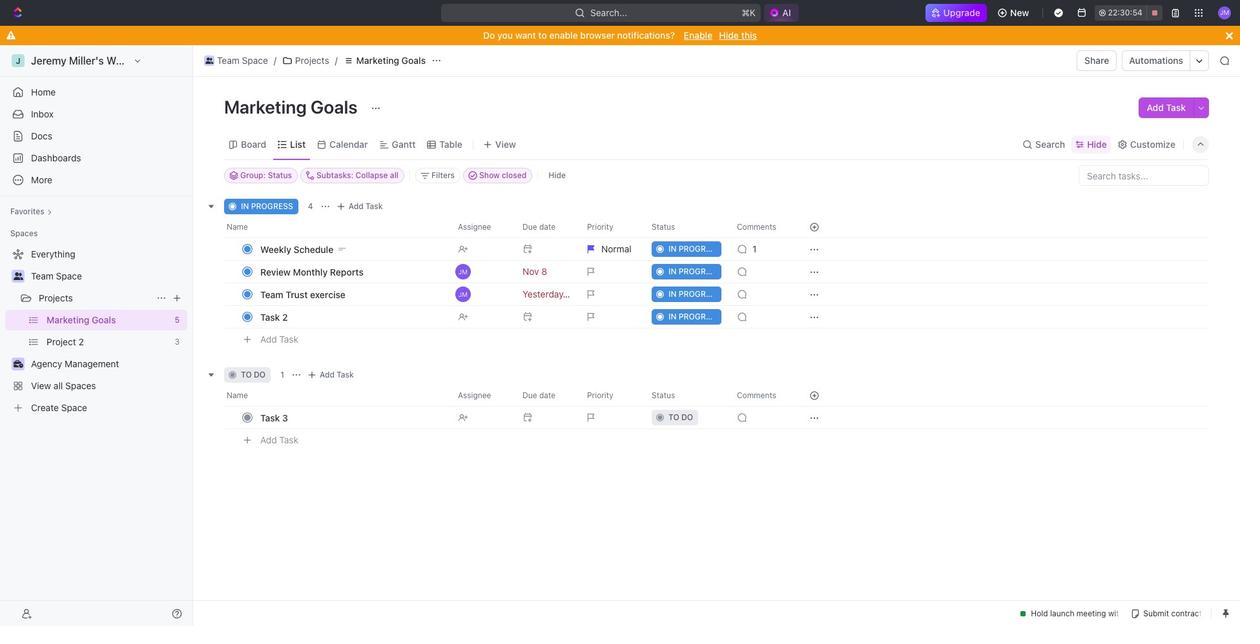 Task type: describe. For each thing, give the bounding box(es) containing it.
weekly
[[260, 244, 291, 255]]

1 vertical spatial to
[[241, 370, 252, 380]]

automations button
[[1123, 51, 1190, 70]]

to do button
[[644, 406, 729, 430]]

priority for second priority dropdown button from the bottom of the page
[[587, 222, 613, 232]]

ai button
[[764, 4, 799, 22]]

inbox
[[31, 109, 54, 120]]

tree inside sidebar navigation
[[5, 244, 187, 419]]

project 2 link
[[47, 332, 170, 353]]

marketing goals inside sidebar navigation
[[47, 315, 116, 326]]

search...
[[591, 7, 627, 18]]

1 comments button from the top
[[729, 217, 794, 238]]

share button
[[1077, 50, 1117, 71]]

due for 1
[[523, 391, 537, 401]]

‎task 2
[[260, 312, 288, 323]]

view all spaces
[[31, 380, 96, 391]]

add for add task button under ‎task 2 at the left
[[260, 334, 277, 345]]

add task button down task 3
[[255, 433, 304, 448]]

0 vertical spatial hide
[[719, 30, 739, 41]]

1 / from the left
[[274, 55, 276, 66]]

progress for team trust exercise
[[679, 289, 721, 299]]

1 horizontal spatial all
[[390, 171, 399, 180]]

customize button
[[1114, 135, 1180, 153]]

want
[[515, 30, 536, 41]]

add up task 3 link
[[320, 370, 335, 380]]

weekly schedule link
[[257, 240, 448, 259]]

dashboards
[[31, 152, 81, 163]]

show closed button
[[463, 168, 532, 183]]

team for leftmost team space link
[[31, 271, 53, 282]]

marketing inside sidebar navigation
[[47, 315, 89, 326]]

assignee for 1
[[458, 391, 491, 401]]

docs link
[[5, 126, 187, 147]]

0 vertical spatial status
[[268, 171, 292, 180]]

0 vertical spatial goals
[[402, 55, 426, 66]]

in progress for team trust exercise
[[669, 289, 721, 299]]

‎task
[[260, 312, 280, 323]]

browser
[[580, 30, 615, 41]]

progress for review monthly reports
[[679, 267, 721, 276]]

calendar
[[330, 139, 368, 150]]

0 horizontal spatial do
[[254, 370, 266, 380]]

this
[[741, 30, 757, 41]]

in progress for ‎task 2
[[669, 312, 721, 322]]

0 vertical spatial marketing goals link
[[340, 53, 429, 68]]

add task button up "customize"
[[1139, 98, 1194, 118]]

2 / from the left
[[335, 55, 338, 66]]

1 vertical spatial space
[[56, 271, 82, 282]]

table link
[[437, 135, 462, 153]]

customize
[[1130, 139, 1176, 150]]

jeremy
[[31, 55, 66, 67]]

new button
[[992, 3, 1037, 23]]

0 vertical spatial marketing
[[356, 55, 399, 66]]

enable
[[684, 30, 713, 41]]

sidebar navigation
[[0, 45, 196, 627]]

calendar link
[[327, 135, 368, 153]]

board
[[241, 139, 266, 150]]

table
[[440, 139, 462, 150]]

jeremy miller's workspace, , element
[[12, 54, 25, 67]]

j
[[16, 56, 20, 66]]

1 vertical spatial projects link
[[39, 288, 151, 309]]

group:
[[240, 171, 266, 180]]

more
[[31, 174, 52, 185]]

management
[[65, 359, 119, 370]]

1 horizontal spatial user group image
[[205, 57, 213, 64]]

task 3
[[260, 412, 288, 423]]

2 vertical spatial space
[[61, 402, 87, 413]]

new
[[1010, 7, 1029, 18]]

create space link
[[5, 398, 185, 419]]

inbox link
[[5, 104, 187, 125]]

1 in progress button from the top
[[644, 238, 729, 261]]

weekly schedule
[[260, 244, 333, 255]]

workspace
[[106, 55, 160, 67]]

date for 4
[[539, 222, 556, 232]]

add for add task button underneath task 3
[[260, 435, 277, 446]]

task 3 link
[[257, 409, 448, 427]]

miller's
[[69, 55, 104, 67]]

1 vertical spatial 1
[[280, 370, 284, 380]]

1 horizontal spatial goals
[[311, 96, 358, 118]]

enable
[[549, 30, 578, 41]]

review monthly reports link
[[257, 263, 448, 281]]

due for 4
[[523, 222, 537, 232]]

1 horizontal spatial spaces
[[65, 380, 96, 391]]

reports
[[330, 266, 364, 277]]

2 status button from the top
[[644, 386, 729, 406]]

jm for exercise
[[459, 291, 468, 298]]

do
[[483, 30, 495, 41]]

all inside sidebar navigation
[[54, 380, 63, 391]]

in progress button for ‎task 2
[[644, 306, 729, 329]]

jm button for review monthly reports
[[450, 260, 515, 284]]

home link
[[5, 82, 187, 103]]

gantt link
[[389, 135, 416, 153]]

upgrade link
[[926, 4, 987, 22]]

in progress for review monthly reports
[[669, 267, 721, 276]]

collapse
[[356, 171, 388, 180]]

upgrade
[[944, 7, 981, 18]]

team trust exercise
[[260, 289, 346, 300]]

1 button
[[729, 238, 794, 261]]

do inside to do dropdown button
[[682, 413, 693, 422]]

in progress button for review monthly reports
[[644, 260, 729, 284]]

2 priority button from the top
[[579, 386, 644, 406]]

status for second status dropdown button from the top of the page
[[652, 391, 675, 401]]

add down subtasks: collapse all
[[349, 202, 364, 211]]

project
[[47, 337, 76, 348]]

0 vertical spatial space
[[242, 55, 268, 66]]

in for ‎task 2
[[669, 312, 677, 322]]

assignee button for 1
[[450, 386, 515, 406]]

name for 2nd name dropdown button from the top
[[227, 391, 248, 401]]

add task button down subtasks: collapse all
[[333, 199, 388, 214]]

exercise
[[310, 289, 346, 300]]

notifications?
[[617, 30, 675, 41]]

in progress button for team trust exercise
[[644, 283, 729, 306]]

view button
[[479, 129, 521, 160]]

jm for reports
[[459, 268, 468, 276]]

0 vertical spatial jm
[[1220, 9, 1229, 16]]

favorites button
[[5, 204, 57, 220]]

0 vertical spatial projects
[[295, 55, 329, 66]]

subtasks: collapse all
[[317, 171, 399, 180]]

ai
[[782, 7, 791, 18]]

projects inside sidebar navigation
[[39, 293, 73, 304]]

automations
[[1129, 55, 1183, 66]]

assignee for 4
[[458, 222, 491, 232]]

to inside dropdown button
[[669, 413, 679, 422]]

‎task 2 link
[[257, 308, 448, 327]]

date for 1
[[539, 391, 556, 401]]

search button
[[1019, 135, 1069, 153]]

list link
[[288, 135, 306, 153]]

gantt
[[392, 139, 416, 150]]

trust
[[286, 289, 308, 300]]

jeremy miller's workspace
[[31, 55, 160, 67]]

1 horizontal spatial marketing
[[224, 96, 307, 118]]

group: status
[[240, 171, 292, 180]]



Task type: locate. For each thing, give the bounding box(es) containing it.
add down task 3
[[260, 435, 277, 446]]

1 vertical spatial hide
[[1087, 139, 1107, 150]]

hide left this
[[719, 30, 739, 41]]

view inside button
[[495, 139, 516, 150]]

1 vertical spatial priority button
[[579, 386, 644, 406]]

1 vertical spatial comments
[[737, 391, 776, 401]]

1 vertical spatial due date
[[523, 391, 556, 401]]

1 horizontal spatial view
[[495, 139, 516, 150]]

everything link
[[5, 244, 185, 265]]

add task for add task button under ‎task 2 at the left
[[260, 334, 298, 345]]

add task button down ‎task 2 at the left
[[255, 332, 304, 348]]

user group image
[[205, 57, 213, 64], [13, 273, 23, 280]]

0 horizontal spatial 1
[[280, 370, 284, 380]]

name button up task 3 link
[[224, 386, 450, 406]]

assignee button
[[450, 217, 515, 238], [450, 386, 515, 406]]

2 right project
[[79, 337, 84, 348]]

2 vertical spatial team
[[260, 289, 283, 300]]

1 vertical spatial spaces
[[65, 380, 96, 391]]

4
[[308, 202, 313, 211]]

review
[[260, 266, 291, 277]]

1 priority from the top
[[587, 222, 613, 232]]

spaces down agency management at the bottom of page
[[65, 380, 96, 391]]

all
[[390, 171, 399, 180], [54, 380, 63, 391]]

0 vertical spatial 3
[[175, 337, 180, 347]]

in
[[241, 202, 249, 211], [669, 244, 677, 254], [669, 267, 677, 276], [669, 289, 677, 299], [669, 312, 677, 322]]

2 horizontal spatial marketing
[[356, 55, 399, 66]]

add task
[[1147, 102, 1186, 113], [349, 202, 383, 211], [260, 334, 298, 345], [320, 370, 354, 380], [260, 435, 298, 446]]

team inside sidebar navigation
[[31, 271, 53, 282]]

view up show closed
[[495, 139, 516, 150]]

due date button for 4
[[515, 217, 579, 238]]

1 due date from the top
[[523, 222, 556, 232]]

0 vertical spatial team
[[217, 55, 240, 66]]

view all spaces link
[[5, 376, 185, 397]]

0 horizontal spatial 2
[[79, 337, 84, 348]]

comments for 1st comments dropdown button from the top of the page
[[737, 222, 776, 232]]

1 vertical spatial to do
[[669, 413, 693, 422]]

filters button
[[415, 168, 461, 183]]

to do inside dropdown button
[[669, 413, 693, 422]]

team space
[[217, 55, 268, 66], [31, 271, 82, 282]]

1 horizontal spatial 3
[[282, 412, 288, 423]]

1 vertical spatial assignee button
[[450, 386, 515, 406]]

0 horizontal spatial projects
[[39, 293, 73, 304]]

1 horizontal spatial /
[[335, 55, 338, 66]]

22:30:54
[[1108, 8, 1143, 17]]

team space inside sidebar navigation
[[31, 271, 82, 282]]

1 vertical spatial do
[[682, 413, 693, 422]]

due
[[523, 222, 537, 232], [523, 391, 537, 401]]

1 vertical spatial user group image
[[13, 273, 23, 280]]

add task button up task 3 link
[[304, 368, 359, 383]]

project 2
[[47, 337, 84, 348]]

add for add task button above "customize"
[[1147, 102, 1164, 113]]

1 horizontal spatial team space link
[[201, 53, 271, 68]]

2 vertical spatial to
[[669, 413, 679, 422]]

docs
[[31, 130, 52, 141]]

normal
[[601, 244, 632, 255]]

team for team trust exercise link
[[260, 289, 283, 300]]

comments button
[[729, 217, 794, 238], [729, 386, 794, 406]]

2 vertical spatial marketing
[[47, 315, 89, 326]]

add task up task 3 link
[[320, 370, 354, 380]]

hide button
[[543, 168, 571, 183]]

assignee
[[458, 222, 491, 232], [458, 391, 491, 401]]

1 priority button from the top
[[579, 217, 644, 238]]

favorites
[[10, 207, 44, 216]]

1 vertical spatial name button
[[224, 386, 450, 406]]

1 vertical spatial marketing goals link
[[47, 310, 169, 331]]

22:30:54 button
[[1095, 5, 1163, 21]]

agency management link
[[31, 354, 185, 375]]

1 inside 1 dropdown button
[[753, 244, 757, 255]]

0 vertical spatial user group image
[[205, 57, 213, 64]]

jm button for team trust exercise
[[450, 283, 515, 306]]

0 vertical spatial all
[[390, 171, 399, 180]]

1 vertical spatial marketing
[[224, 96, 307, 118]]

add task down ‎task 2 at the left
[[260, 334, 298, 345]]

status for 1st status dropdown button
[[652, 222, 675, 232]]

status button
[[644, 217, 729, 238], [644, 386, 729, 406]]

view inside sidebar navigation
[[31, 380, 51, 391]]

date
[[539, 222, 556, 232], [539, 391, 556, 401]]

1 vertical spatial comments button
[[729, 386, 794, 406]]

0 vertical spatial to
[[538, 30, 547, 41]]

1 vertical spatial due date button
[[515, 386, 579, 406]]

2 due from the top
[[523, 391, 537, 401]]

hide button
[[1072, 135, 1111, 153]]

team
[[217, 55, 240, 66], [31, 271, 53, 282], [260, 289, 283, 300]]

add task up "customize"
[[1147, 102, 1186, 113]]

1 horizontal spatial 2
[[282, 312, 288, 323]]

0 vertical spatial to do
[[241, 370, 266, 380]]

name button up 'weekly schedule' link
[[224, 217, 450, 238]]

closed
[[502, 171, 527, 180]]

goals inside sidebar navigation
[[92, 315, 116, 326]]

1 name button from the top
[[224, 217, 450, 238]]

2 priority from the top
[[587, 391, 613, 401]]

0 vertical spatial due date
[[523, 222, 556, 232]]

view for view all spaces
[[31, 380, 51, 391]]

1 vertical spatial date
[[539, 391, 556, 401]]

projects link
[[279, 53, 332, 68], [39, 288, 151, 309]]

do
[[254, 370, 266, 380], [682, 413, 693, 422]]

1 comments from the top
[[737, 222, 776, 232]]

add
[[1147, 102, 1164, 113], [349, 202, 364, 211], [260, 334, 277, 345], [320, 370, 335, 380], [260, 435, 277, 446]]

0 horizontal spatial to do
[[241, 370, 266, 380]]

you
[[497, 30, 513, 41]]

board link
[[238, 135, 266, 153]]

1 date from the top
[[539, 222, 556, 232]]

tree
[[5, 244, 187, 419]]

progress for ‎task 2
[[679, 312, 721, 322]]

due date for 1
[[523, 391, 556, 401]]

progress
[[251, 202, 293, 211], [679, 244, 721, 254], [679, 267, 721, 276], [679, 289, 721, 299], [679, 312, 721, 322]]

1 vertical spatial team space
[[31, 271, 82, 282]]

1 vertical spatial 3
[[282, 412, 288, 423]]

user group image inside sidebar navigation
[[13, 273, 23, 280]]

review monthly reports
[[260, 266, 364, 277]]

share
[[1085, 55, 1109, 66]]

hide inside button
[[549, 171, 566, 180]]

1 vertical spatial assignee
[[458, 391, 491, 401]]

priority button
[[579, 217, 644, 238], [579, 386, 644, 406]]

marketing goals link
[[340, 53, 429, 68], [47, 310, 169, 331]]

subtasks:
[[317, 171, 353, 180]]

0 horizontal spatial 3
[[175, 337, 180, 347]]

1 assignee button from the top
[[450, 217, 515, 238]]

1
[[753, 244, 757, 255], [280, 370, 284, 380]]

filters
[[432, 171, 455, 180]]

hide right search
[[1087, 139, 1107, 150]]

show closed
[[479, 171, 527, 180]]

4 in progress button from the top
[[644, 306, 729, 329]]

status
[[268, 171, 292, 180], [652, 222, 675, 232], [652, 391, 675, 401]]

do you want to enable browser notifications? enable hide this
[[483, 30, 757, 41]]

home
[[31, 87, 56, 98]]

2 name from the top
[[227, 391, 248, 401]]

1 due from the top
[[523, 222, 537, 232]]

0 vertical spatial spaces
[[10, 229, 38, 238]]

2 in progress button from the top
[[644, 260, 729, 284]]

hide inside dropdown button
[[1087, 139, 1107, 150]]

spaces down favorites
[[10, 229, 38, 238]]

spaces
[[10, 229, 38, 238], [65, 380, 96, 391]]

0 horizontal spatial hide
[[549, 171, 566, 180]]

assignee button for 4
[[450, 217, 515, 238]]

2 assignee from the top
[[458, 391, 491, 401]]

1 vertical spatial team
[[31, 271, 53, 282]]

normal button
[[579, 238, 644, 261]]

0 horizontal spatial view
[[31, 380, 51, 391]]

0 horizontal spatial team
[[31, 271, 53, 282]]

2 due date from the top
[[523, 391, 556, 401]]

add task down task 3
[[260, 435, 298, 446]]

2 comments from the top
[[737, 391, 776, 401]]

in progress button
[[644, 238, 729, 261], [644, 260, 729, 284], [644, 283, 729, 306], [644, 306, 729, 329]]

0 vertical spatial date
[[539, 222, 556, 232]]

add up "customize"
[[1147, 102, 1164, 113]]

2 horizontal spatial goals
[[402, 55, 426, 66]]

in progress
[[241, 202, 293, 211], [669, 244, 721, 254], [669, 267, 721, 276], [669, 289, 721, 299], [669, 312, 721, 322]]

1 horizontal spatial to do
[[669, 413, 693, 422]]

3 in progress button from the top
[[644, 283, 729, 306]]

3 inside sidebar navigation
[[175, 337, 180, 347]]

all up the create space at the bottom left
[[54, 380, 63, 391]]

add task for add task button underneath task 3
[[260, 435, 298, 446]]

0 vertical spatial due
[[523, 222, 537, 232]]

0 horizontal spatial to
[[241, 370, 252, 380]]

1 name from the top
[[227, 222, 248, 232]]

more button
[[5, 170, 187, 191]]

monthly
[[293, 266, 328, 277]]

everything
[[31, 249, 75, 260]]

2 assignee button from the top
[[450, 386, 515, 406]]

business time image
[[13, 360, 23, 368]]

1 vertical spatial projects
[[39, 293, 73, 304]]

2 vertical spatial marketing goals
[[47, 315, 116, 326]]

5
[[175, 315, 180, 325]]

1 horizontal spatial team space
[[217, 55, 268, 66]]

2 for project 2
[[79, 337, 84, 348]]

0 vertical spatial view
[[495, 139, 516, 150]]

add task for add task button above "customize"
[[1147, 102, 1186, 113]]

2 date from the top
[[539, 391, 556, 401]]

due date for 4
[[523, 222, 556, 232]]

team space link
[[201, 53, 271, 68], [31, 266, 185, 287]]

tree containing everything
[[5, 244, 187, 419]]

1 horizontal spatial marketing goals link
[[340, 53, 429, 68]]

1 status button from the top
[[644, 217, 729, 238]]

2 vertical spatial hide
[[549, 171, 566, 180]]

create
[[31, 402, 59, 413]]

0 vertical spatial assignee button
[[450, 217, 515, 238]]

2 horizontal spatial team
[[260, 289, 283, 300]]

2 vertical spatial jm
[[459, 291, 468, 298]]

0 vertical spatial comments
[[737, 222, 776, 232]]

comments for second comments dropdown button from the top of the page
[[737, 391, 776, 401]]

1 horizontal spatial do
[[682, 413, 693, 422]]

1 vertical spatial view
[[31, 380, 51, 391]]

1 vertical spatial status button
[[644, 386, 729, 406]]

0 vertical spatial name button
[[224, 217, 450, 238]]

2 due date button from the top
[[515, 386, 579, 406]]

1 vertical spatial all
[[54, 380, 63, 391]]

priority for first priority dropdown button from the bottom
[[587, 391, 613, 401]]

0 vertical spatial marketing goals
[[356, 55, 426, 66]]

2 vertical spatial status
[[652, 391, 675, 401]]

0 vertical spatial comments button
[[729, 217, 794, 238]]

1 horizontal spatial projects link
[[279, 53, 332, 68]]

0 vertical spatial 1
[[753, 244, 757, 255]]

add down ‎task at left
[[260, 334, 277, 345]]

2 comments button from the top
[[729, 386, 794, 406]]

2 right ‎task at left
[[282, 312, 288, 323]]

0 vertical spatial team space
[[217, 55, 268, 66]]

add task down collapse
[[349, 202, 383, 211]]

0 horizontal spatial spaces
[[10, 229, 38, 238]]

0 horizontal spatial team space link
[[31, 266, 185, 287]]

create space
[[31, 402, 87, 413]]

schedule
[[294, 244, 333, 255]]

due date button for 1
[[515, 386, 579, 406]]

view up create at the left of the page
[[31, 380, 51, 391]]

search
[[1036, 139, 1065, 150]]

1 vertical spatial marketing goals
[[224, 96, 362, 118]]

view for view
[[495, 139, 516, 150]]

agency management
[[31, 359, 119, 370]]

2 name button from the top
[[224, 386, 450, 406]]

2 for ‎task 2
[[282, 312, 288, 323]]

goals
[[402, 55, 426, 66], [311, 96, 358, 118], [92, 315, 116, 326]]

⌘k
[[742, 7, 756, 18]]

1 vertical spatial goals
[[311, 96, 358, 118]]

0 vertical spatial team space link
[[201, 53, 271, 68]]

0 horizontal spatial all
[[54, 380, 63, 391]]

list
[[290, 139, 306, 150]]

name for 1st name dropdown button
[[227, 222, 248, 232]]

0 horizontal spatial /
[[274, 55, 276, 66]]

1 horizontal spatial projects
[[295, 55, 329, 66]]

0 vertical spatial priority
[[587, 222, 613, 232]]

0 vertical spatial do
[[254, 370, 266, 380]]

1 assignee from the top
[[458, 222, 491, 232]]

2 vertical spatial goals
[[92, 315, 116, 326]]

team trust exercise link
[[257, 285, 448, 304]]

due date button
[[515, 217, 579, 238], [515, 386, 579, 406]]

in for review monthly reports
[[669, 267, 677, 276]]

view button
[[479, 135, 521, 153]]

1 due date button from the top
[[515, 217, 579, 238]]

task
[[1166, 102, 1186, 113], [366, 202, 383, 211], [279, 334, 298, 345], [337, 370, 354, 380], [260, 412, 280, 423], [279, 435, 298, 446]]

hide
[[719, 30, 739, 41], [1087, 139, 1107, 150], [549, 171, 566, 180]]

1 vertical spatial due
[[523, 391, 537, 401]]

1 horizontal spatial team
[[217, 55, 240, 66]]

due date
[[523, 222, 556, 232], [523, 391, 556, 401]]

1 horizontal spatial hide
[[719, 30, 739, 41]]

0 horizontal spatial marketing goals link
[[47, 310, 169, 331]]

name
[[227, 222, 248, 232], [227, 391, 248, 401]]

Search tasks... text field
[[1079, 166, 1209, 185]]

dashboards link
[[5, 148, 187, 169]]

2 inside sidebar navigation
[[79, 337, 84, 348]]

1 horizontal spatial to
[[538, 30, 547, 41]]

2 horizontal spatial to
[[669, 413, 679, 422]]

all right collapse
[[390, 171, 399, 180]]

comments
[[737, 222, 776, 232], [737, 391, 776, 401]]

in for team trust exercise
[[669, 289, 677, 299]]

0 horizontal spatial marketing
[[47, 315, 89, 326]]

hide right closed
[[549, 171, 566, 180]]

0 horizontal spatial team space
[[31, 271, 82, 282]]

marketing goals
[[356, 55, 426, 66], [224, 96, 362, 118], [47, 315, 116, 326]]

view
[[495, 139, 516, 150], [31, 380, 51, 391]]

1 vertical spatial team space link
[[31, 266, 185, 287]]



Task type: vqa. For each thing, say whether or not it's contained in the screenshot.
Search templates... Text Box
no



